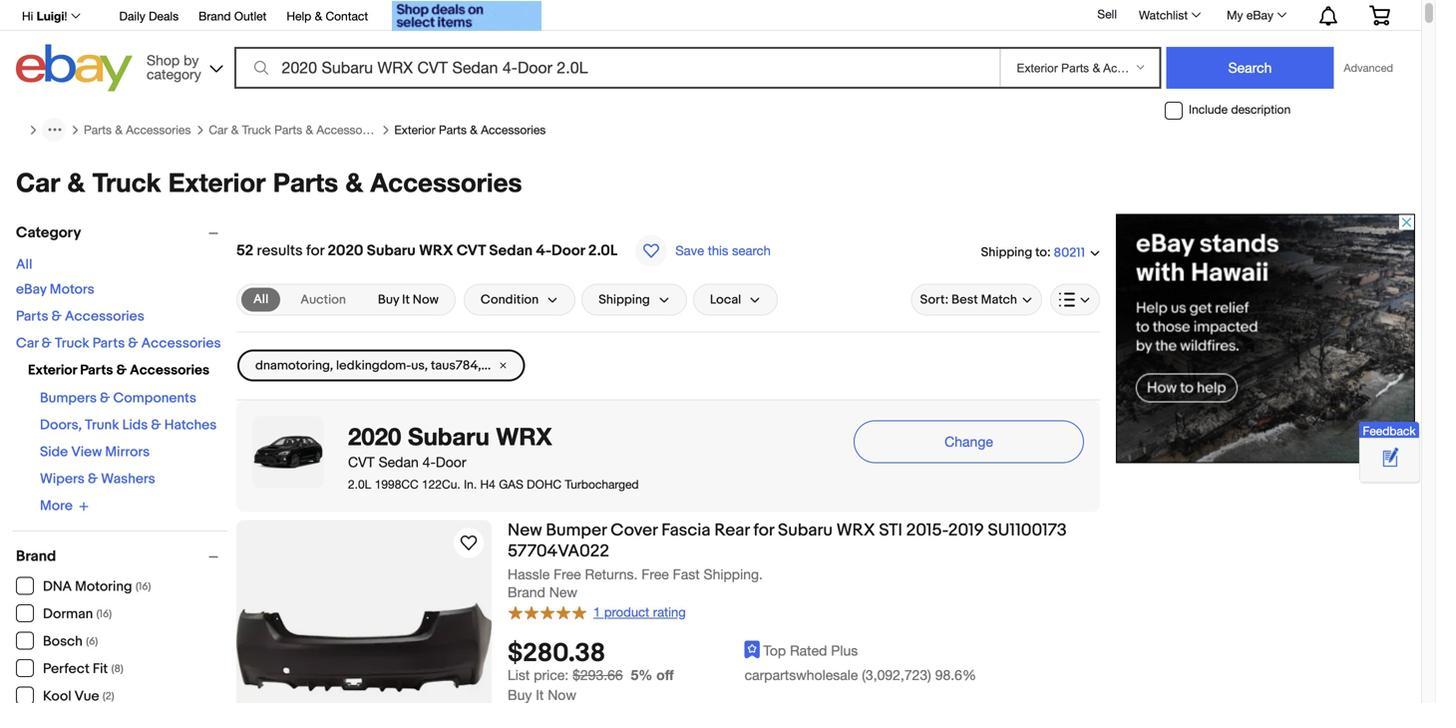 Task type: vqa. For each thing, say whether or not it's contained in the screenshot.
what
no



Task type: describe. For each thing, give the bounding box(es) containing it.
0 vertical spatial door
[[552, 242, 585, 260]]

$293.66
[[573, 667, 623, 683]]

local
[[710, 292, 741, 307]]

bumpers & components link
[[40, 390, 196, 407]]

fascia
[[662, 520, 711, 541]]

h4
[[480, 477, 496, 491]]

get an extra 15% off image
[[392, 1, 542, 31]]

by
[[184, 52, 199, 68]]

dna
[[43, 579, 72, 595]]

ebay inside account navigation
[[1247, 8, 1274, 22]]

help & contact link
[[287, 6, 368, 28]]

none submit inside shop by category banner
[[1167, 47, 1334, 89]]

hi
[[22, 9, 33, 23]]

motoring
[[75, 579, 132, 595]]

in.
[[464, 477, 477, 491]]

advanced
[[1344, 61, 1393, 74]]

0 vertical spatial 2020
[[328, 242, 364, 260]]

door inside the 2020 subaru wrx cvt sedan 4-door 2.0l 1998cc 122cu. in. h4 gas dohc turbocharged
[[436, 454, 466, 470]]

sort: best match button
[[911, 284, 1042, 316]]

1 vertical spatial new
[[549, 584, 578, 601]]

wipers
[[40, 471, 85, 488]]

for inside new bumper cover fascia rear for subaru wrx sti 2015-2019 su1100173 57704va022 hassle free returns. free fast shipping. brand new
[[754, 520, 774, 541]]

su1100173
[[988, 520, 1067, 541]]

brand outlet link
[[199, 6, 267, 28]]

0 horizontal spatial now
[[413, 292, 439, 307]]

save this search button
[[630, 234, 777, 268]]

include description
[[1189, 102, 1291, 116]]

fast
[[673, 566, 700, 583]]

parts & accessories
[[84, 123, 191, 137]]

save
[[676, 243, 704, 258]]

sedan inside the 2020 subaru wrx cvt sedan 4-door 2.0l 1998cc 122cu. in. h4 gas dohc turbocharged
[[379, 454, 419, 470]]

brand for brand outlet
[[199, 9, 231, 23]]

2 free from the left
[[642, 566, 669, 583]]

hatches
[[164, 417, 217, 434]]

best
[[952, 292, 978, 307]]

more
[[40, 498, 73, 515]]

shop
[[147, 52, 180, 68]]

& inside account navigation
[[315, 9, 322, 23]]

trunk
[[85, 417, 119, 434]]

taus784,...
[[431, 358, 491, 373]]

ebay motors link
[[16, 281, 94, 298]]

view
[[71, 444, 102, 461]]

1 horizontal spatial 2.0l
[[588, 242, 618, 260]]

carpartswholesale
[[745, 667, 858, 683]]

top rated plus
[[763, 642, 858, 659]]

shipping to : 80211
[[981, 245, 1085, 261]]

doors, trunk lids & hatches link
[[40, 417, 217, 434]]

dnamotoring,
[[255, 358, 333, 373]]

top rated plus image
[[745, 641, 760, 659]]

brand inside new bumper cover fascia rear for subaru wrx sti 2015-2019 su1100173 57704va022 hassle free returns. free fast shipping. brand new
[[508, 584, 545, 601]]

wrx inside new bumper cover fascia rear for subaru wrx sti 2015-2019 su1100173 57704va022 hassle free returns. free fast shipping. brand new
[[837, 520, 875, 541]]

car for car & truck parts & accessories
[[209, 123, 228, 137]]

outlet
[[234, 9, 267, 23]]

category
[[147, 66, 201, 82]]

watchlist link
[[1128, 3, 1210, 27]]

bosch
[[43, 633, 83, 650]]

0 vertical spatial new
[[508, 520, 542, 541]]

sell
[[1098, 7, 1117, 21]]

brand outlet
[[199, 9, 267, 23]]

new bumper cover fascia rear for subaru wrx sti 2015-2019 su1100173 57704va022 hassle free returns. free fast shipping. brand new
[[508, 520, 1067, 601]]

advanced link
[[1334, 48, 1403, 88]]

57704va022
[[508, 541, 609, 562]]

122cu.
[[422, 477, 461, 491]]

list
[[508, 667, 530, 683]]

shop by category
[[147, 52, 201, 82]]

(16) inside dorman (16)
[[96, 608, 112, 621]]

listing options selector. list view selected. image
[[1059, 292, 1091, 308]]

change button
[[854, 420, 1084, 463]]

your shopping cart image
[[1369, 5, 1391, 25]]

to
[[1035, 245, 1047, 260]]

sort:
[[920, 292, 949, 307]]

0 vertical spatial it
[[402, 292, 410, 307]]

category button
[[16, 224, 227, 242]]

daily deals link
[[119, 6, 179, 28]]

1 vertical spatial exterior parts & accessories
[[28, 362, 210, 379]]

feedback
[[1363, 424, 1416, 438]]

condition
[[481, 292, 539, 307]]

ledkingdom-
[[336, 358, 411, 373]]

subaru inside the 2020 subaru wrx cvt sedan 4-door 2.0l 1998cc 122cu. in. h4 gas dohc turbocharged
[[408, 422, 490, 450]]

52
[[236, 242, 253, 260]]

my
[[1227, 8, 1243, 22]]

0 vertical spatial parts & accessories link
[[84, 123, 191, 137]]

shipping for shipping to : 80211
[[981, 245, 1033, 260]]

5%
[[631, 667, 653, 683]]

dohc
[[527, 477, 562, 491]]

exterior parts & accessories link
[[394, 123, 546, 137]]

more button
[[40, 498, 89, 515]]

buy it now
[[378, 292, 439, 307]]

advertisement region
[[1116, 214, 1415, 463]]

rated
[[790, 642, 827, 659]]

top
[[763, 642, 786, 659]]

bumpers & components doors, trunk lids & hatches side view mirrors wipers & washers
[[40, 390, 217, 488]]

sti
[[879, 520, 903, 541]]

cvt inside the 2020 subaru wrx cvt sedan 4-door 2.0l 1998cc 122cu. in. h4 gas dohc turbocharged
[[348, 454, 375, 470]]

rating
[[653, 604, 686, 620]]

lids
[[122, 417, 148, 434]]

include
[[1189, 102, 1228, 116]]

0 vertical spatial subaru
[[367, 242, 416, 260]]

98.6%
[[935, 667, 976, 683]]

components
[[113, 390, 196, 407]]

search
[[732, 243, 771, 258]]

0 horizontal spatial wrx
[[419, 242, 453, 260]]

brand button
[[16, 548, 227, 566]]

save this search
[[676, 243, 771, 258]]



Task type: locate. For each thing, give the bounding box(es) containing it.
0 vertical spatial sedan
[[489, 242, 533, 260]]

$280.38
[[508, 638, 606, 669]]

0 horizontal spatial cvt
[[348, 454, 375, 470]]

!
[[64, 9, 67, 23]]

all link up the ebay motors link
[[16, 256, 32, 273]]

local button
[[693, 284, 778, 316]]

car for car & truck exterior parts & accessories
[[16, 167, 60, 197]]

shipping down save this search "button"
[[599, 292, 650, 307]]

ebay right my
[[1247, 8, 1274, 22]]

brand down hassle
[[508, 584, 545, 601]]

1 horizontal spatial all link
[[241, 288, 280, 312]]

1 product rating link
[[508, 603, 686, 621]]

for right the results
[[306, 242, 324, 260]]

washers
[[101, 471, 155, 488]]

2.0l inside the 2020 subaru wrx cvt sedan 4-door 2.0l 1998cc 122cu. in. h4 gas dohc turbocharged
[[348, 477, 371, 491]]

new bumper cover fascia rear for subaru wrx sti 2015-2019 su1100173 57704va022 heading
[[508, 520, 1067, 562]]

ebay inside ebay motors parts & accessories car & truck parts & accessories
[[16, 281, 47, 298]]

&
[[315, 9, 322, 23], [115, 123, 123, 137], [231, 123, 239, 137], [306, 123, 313, 137], [470, 123, 478, 137], [67, 167, 85, 197], [345, 167, 363, 197], [52, 308, 62, 325], [42, 335, 52, 352], [128, 335, 138, 352], [116, 362, 127, 379], [100, 390, 110, 407], [151, 417, 161, 434], [88, 471, 98, 488]]

0 horizontal spatial it
[[402, 292, 410, 307]]

52 results for 2020 subaru wrx cvt sedan 4-door 2.0l
[[236, 242, 618, 260]]

all up the ebay motors link
[[16, 256, 32, 273]]

door up 122cu.
[[436, 454, 466, 470]]

1 vertical spatial 2020
[[348, 422, 401, 450]]

truck up the 'car & truck exterior parts & accessories'
[[242, 123, 271, 137]]

doors,
[[40, 417, 82, 434]]

wrx left sti
[[837, 520, 875, 541]]

car & truck parts & accessories link up bumpers & components link
[[16, 335, 221, 352]]

buy down 52 results for 2020 subaru wrx cvt sedan 4-door 2.0l
[[378, 292, 399, 307]]

shipping button
[[582, 284, 687, 316]]

0 vertical spatial wrx
[[419, 242, 453, 260]]

1 vertical spatial parts & accessories link
[[16, 308, 144, 325]]

0 vertical spatial car & truck parts & accessories link
[[209, 123, 381, 137]]

shop by category banner
[[11, 0, 1405, 97]]

plus
[[831, 642, 858, 659]]

1 vertical spatial 2.0l
[[348, 477, 371, 491]]

free left fast
[[642, 566, 669, 583]]

1 horizontal spatial new
[[549, 584, 578, 601]]

1 horizontal spatial truck
[[92, 167, 161, 197]]

2 vertical spatial exterior
[[28, 362, 77, 379]]

(16) inside dna motoring (16)
[[136, 581, 151, 593]]

1 horizontal spatial exterior
[[168, 167, 266, 197]]

2015-
[[906, 520, 949, 541]]

list price: $293.66 5% off
[[508, 667, 674, 683]]

accessories
[[126, 123, 191, 137], [317, 123, 381, 137], [481, 123, 546, 137], [370, 167, 522, 197], [65, 308, 144, 325], [141, 335, 221, 352], [130, 362, 210, 379]]

4- inside the 2020 subaru wrx cvt sedan 4-door 2.0l 1998cc 122cu. in. h4 gas dohc turbocharged
[[423, 454, 436, 470]]

it
[[402, 292, 410, 307], [536, 687, 544, 703]]

side view mirrors link
[[40, 444, 150, 461]]

parts & accessories link
[[84, 123, 191, 137], [16, 308, 144, 325]]

rear
[[715, 520, 750, 541]]

$280.38 main content
[[236, 214, 1100, 703]]

car inside ebay motors parts & accessories car & truck parts & accessories
[[16, 335, 38, 352]]

wrx up gas
[[496, 422, 552, 450]]

1 vertical spatial ebay
[[16, 281, 47, 298]]

help
[[287, 9, 311, 23]]

0 horizontal spatial 4-
[[423, 454, 436, 470]]

sell link
[[1089, 7, 1126, 21]]

cover
[[611, 520, 658, 541]]

1
[[593, 604, 601, 620]]

match
[[981, 292, 1017, 307]]

gas
[[499, 477, 524, 491]]

1 vertical spatial door
[[436, 454, 466, 470]]

buy down list
[[508, 687, 532, 703]]

it down price:
[[536, 687, 544, 703]]

watchlist
[[1139, 8, 1188, 22]]

wipers & washers link
[[40, 471, 155, 488]]

1 horizontal spatial it
[[536, 687, 544, 703]]

0 horizontal spatial ebay
[[16, 281, 47, 298]]

hassle
[[508, 566, 550, 583]]

1 vertical spatial now
[[548, 687, 576, 703]]

0 horizontal spatial exterior
[[28, 362, 77, 379]]

2 horizontal spatial truck
[[242, 123, 271, 137]]

0 vertical spatial ebay
[[1247, 8, 1274, 22]]

1 vertical spatial 4-
[[423, 454, 436, 470]]

0 vertical spatial now
[[413, 292, 439, 307]]

0 horizontal spatial sedan
[[379, 454, 419, 470]]

wrx inside the 2020 subaru wrx cvt sedan 4-door 2.0l 1998cc 122cu. in. h4 gas dohc turbocharged
[[496, 422, 552, 450]]

parts & accessories link down category on the top left of the page
[[84, 123, 191, 137]]

car & truck exterior parts & accessories
[[16, 167, 522, 197]]

car & truck parts & accessories link
[[209, 123, 381, 137], [16, 335, 221, 352]]

0 vertical spatial all
[[16, 256, 32, 273]]

help & contact
[[287, 9, 368, 23]]

car
[[209, 123, 228, 137], [16, 167, 60, 197], [16, 335, 38, 352]]

1 horizontal spatial 4-
[[536, 242, 552, 260]]

subaru inside new bumper cover fascia rear for subaru wrx sti 2015-2019 su1100173 57704va022 hassle free returns. free fast shipping. brand new
[[778, 520, 833, 541]]

new bumper cover fascia rear for subaru wrx sti 2015-2019 su1100173 57704va022 image
[[236, 520, 492, 703]]

1 vertical spatial for
[[754, 520, 774, 541]]

brand left outlet
[[199, 9, 231, 23]]

subaru up 122cu.
[[408, 422, 490, 450]]

new up 1 product rating link
[[549, 584, 578, 601]]

1 horizontal spatial buy
[[508, 687, 532, 703]]

buy inside carpartswholesale (3,092,723) 98.6% buy it now
[[508, 687, 532, 703]]

0 vertical spatial 2.0l
[[588, 242, 618, 260]]

parts & accessories link down the motors
[[16, 308, 144, 325]]

now inside carpartswholesale (3,092,723) 98.6% buy it now
[[548, 687, 576, 703]]

0 vertical spatial all link
[[16, 256, 32, 273]]

1 horizontal spatial (16)
[[136, 581, 151, 593]]

carpartswholesale (3,092,723) 98.6% buy it now
[[508, 667, 976, 703]]

1 horizontal spatial ebay
[[1247, 8, 1274, 22]]

1 vertical spatial car & truck parts & accessories link
[[16, 335, 221, 352]]

(8)
[[111, 663, 123, 676]]

4- up 122cu.
[[423, 454, 436, 470]]

0 horizontal spatial all link
[[16, 256, 32, 273]]

2020
[[328, 242, 364, 260], [348, 422, 401, 450]]

0 horizontal spatial (16)
[[96, 608, 112, 621]]

buy it now link
[[366, 288, 451, 312]]

2.0l up shipping dropdown button
[[588, 242, 618, 260]]

4-
[[536, 242, 552, 260], [423, 454, 436, 470]]

car & truck parts & accessories link up the 'car & truck exterior parts & accessories'
[[209, 123, 381, 137]]

truck inside ebay motors parts & accessories car & truck parts & accessories
[[55, 335, 89, 352]]

1 vertical spatial cvt
[[348, 454, 375, 470]]

2019
[[949, 520, 984, 541]]

2020 up auction link
[[328, 242, 364, 260]]

truck
[[242, 123, 271, 137], [92, 167, 161, 197], [55, 335, 89, 352]]

0 vertical spatial truck
[[242, 123, 271, 137]]

ebay left the motors
[[16, 281, 47, 298]]

truck for parts
[[242, 123, 271, 137]]

my ebay
[[1227, 8, 1274, 22]]

ebay motors parts & accessories car & truck parts & accessories
[[16, 281, 221, 352]]

2 horizontal spatial brand
[[508, 584, 545, 601]]

off
[[656, 667, 674, 683]]

1 horizontal spatial for
[[754, 520, 774, 541]]

80211
[[1054, 245, 1085, 261]]

1 vertical spatial (16)
[[96, 608, 112, 621]]

dna motoring (16)
[[43, 579, 151, 595]]

1 vertical spatial it
[[536, 687, 544, 703]]

0 vertical spatial cvt
[[457, 242, 486, 260]]

it down 52 results for 2020 subaru wrx cvt sedan 4-door 2.0l
[[402, 292, 410, 307]]

0 vertical spatial 4-
[[536, 242, 552, 260]]

cvt up 1998cc
[[348, 454, 375, 470]]

brand up dna
[[16, 548, 56, 566]]

1 vertical spatial all
[[253, 292, 269, 307]]

bumper
[[546, 520, 607, 541]]

truck up category dropdown button
[[92, 167, 161, 197]]

side
[[40, 444, 68, 461]]

1 horizontal spatial sedan
[[489, 242, 533, 260]]

luigi
[[37, 9, 64, 23]]

2020 inside the 2020 subaru wrx cvt sedan 4-door 2.0l 1998cc 122cu. in. h4 gas dohc turbocharged
[[348, 422, 401, 450]]

1 horizontal spatial free
[[642, 566, 669, 583]]

brand inside account navigation
[[199, 9, 231, 23]]

new bumper cover fascia rear for subaru wrx sti 2015-2019 su1100173 57704va022 link
[[508, 520, 1100, 566]]

1 horizontal spatial cvt
[[457, 242, 486, 260]]

2 vertical spatial car
[[16, 335, 38, 352]]

this
[[708, 243, 729, 258]]

now down price:
[[548, 687, 576, 703]]

1 vertical spatial wrx
[[496, 422, 552, 450]]

(16) down the motoring
[[96, 608, 112, 621]]

1998cc
[[375, 477, 419, 491]]

2 horizontal spatial wrx
[[837, 520, 875, 541]]

0 horizontal spatial 2.0l
[[348, 477, 371, 491]]

None submit
[[1167, 47, 1334, 89]]

0 vertical spatial exterior parts & accessories
[[394, 123, 546, 137]]

0 vertical spatial exterior
[[394, 123, 436, 137]]

account navigation
[[11, 0, 1405, 33]]

1 vertical spatial truck
[[92, 167, 161, 197]]

0 horizontal spatial all
[[16, 256, 32, 273]]

shipping for shipping
[[599, 292, 650, 307]]

1 vertical spatial brand
[[16, 548, 56, 566]]

cvt
[[457, 242, 486, 260], [348, 454, 375, 470]]

0 horizontal spatial door
[[436, 454, 466, 470]]

2 vertical spatial truck
[[55, 335, 89, 352]]

1 vertical spatial buy
[[508, 687, 532, 703]]

1 free from the left
[[554, 566, 581, 583]]

1 vertical spatial subaru
[[408, 422, 490, 450]]

wrx up the buy it now link
[[419, 242, 453, 260]]

all down 52
[[253, 292, 269, 307]]

car up the 'car & truck exterior parts & accessories'
[[209, 123, 228, 137]]

brand
[[199, 9, 231, 23], [16, 548, 56, 566], [508, 584, 545, 601]]

returns.
[[585, 566, 638, 583]]

sedan up condition on the left top of the page
[[489, 242, 533, 260]]

cvt up condition on the left top of the page
[[457, 242, 486, 260]]

1 horizontal spatial exterior parts & accessories
[[394, 123, 546, 137]]

0 horizontal spatial shipping
[[599, 292, 650, 307]]

0 vertical spatial car
[[209, 123, 228, 137]]

subaru
[[367, 242, 416, 260], [408, 422, 490, 450], [778, 520, 833, 541]]

all inside the $280.38 main content
[[253, 292, 269, 307]]

1 vertical spatial all link
[[241, 288, 280, 312]]

1 horizontal spatial brand
[[199, 9, 231, 23]]

shipping left the to
[[981, 245, 1033, 260]]

0 horizontal spatial brand
[[16, 548, 56, 566]]

all link down 52
[[241, 288, 280, 312]]

0 vertical spatial buy
[[378, 292, 399, 307]]

1 vertical spatial shipping
[[599, 292, 650, 307]]

subaru right rear
[[778, 520, 833, 541]]

0 vertical spatial (16)
[[136, 581, 151, 593]]

car down the ebay motors link
[[16, 335, 38, 352]]

price:
[[534, 667, 569, 683]]

2.0l left 1998cc
[[348, 477, 371, 491]]

0 vertical spatial brand
[[199, 9, 231, 23]]

Search for anything text field
[[237, 49, 996, 87]]

dorman
[[43, 606, 93, 623]]

for right rear
[[754, 520, 774, 541]]

0 horizontal spatial truck
[[55, 335, 89, 352]]

0 vertical spatial for
[[306, 242, 324, 260]]

0 horizontal spatial exterior parts & accessories
[[28, 362, 210, 379]]

1 vertical spatial exterior
[[168, 167, 266, 197]]

2 horizontal spatial exterior
[[394, 123, 436, 137]]

sedan up 1998cc
[[379, 454, 419, 470]]

contact
[[326, 9, 368, 23]]

shipping inside dropdown button
[[599, 292, 650, 307]]

door up condition dropdown button on the left of page
[[552, 242, 585, 260]]

truck for exterior
[[92, 167, 161, 197]]

(6)
[[86, 635, 98, 648]]

1 horizontal spatial door
[[552, 242, 585, 260]]

shipping.
[[704, 566, 763, 583]]

1 vertical spatial sedan
[[379, 454, 419, 470]]

shipping
[[981, 245, 1033, 260], [599, 292, 650, 307]]

parts
[[84, 123, 112, 137], [274, 123, 302, 137], [439, 123, 467, 137], [273, 167, 338, 197], [16, 308, 48, 325], [92, 335, 125, 352], [80, 362, 113, 379]]

bosch (6)
[[43, 633, 98, 650]]

(16) down brand dropdown button
[[136, 581, 151, 593]]

0 horizontal spatial free
[[554, 566, 581, 583]]

2 vertical spatial brand
[[508, 584, 545, 601]]

truck down the motors
[[55, 335, 89, 352]]

2 vertical spatial wrx
[[837, 520, 875, 541]]

0 horizontal spatial for
[[306, 242, 324, 260]]

sort: best match
[[920, 292, 1017, 307]]

(3,092,723)
[[862, 667, 931, 683]]

brand for brand
[[16, 548, 56, 566]]

now down 52 results for 2020 subaru wrx cvt sedan 4-door 2.0l
[[413, 292, 439, 307]]

2020 up 1998cc
[[348, 422, 401, 450]]

new up hassle
[[508, 520, 542, 541]]

1 horizontal spatial now
[[548, 687, 576, 703]]

deals
[[149, 9, 179, 23]]

watch new bumper cover fascia rear for subaru wrx sti 2015-2019 su1100173 57704va022 image
[[457, 531, 481, 555]]

1 horizontal spatial shipping
[[981, 245, 1033, 260]]

product
[[604, 604, 649, 620]]

it inside carpartswholesale (3,092,723) 98.6% buy it now
[[536, 687, 544, 703]]

0 horizontal spatial new
[[508, 520, 542, 541]]

bumpers
[[40, 390, 97, 407]]

1 horizontal spatial wrx
[[496, 422, 552, 450]]

0 vertical spatial shipping
[[981, 245, 1033, 260]]

condition button
[[464, 284, 576, 316]]

mirrors
[[105, 444, 150, 461]]

1 horizontal spatial all
[[253, 292, 269, 307]]

shipping inside shipping to : 80211
[[981, 245, 1033, 260]]

car up category
[[16, 167, 60, 197]]

4- up condition dropdown button on the left of page
[[536, 242, 552, 260]]

(16)
[[136, 581, 151, 593], [96, 608, 112, 621]]

0 horizontal spatial buy
[[378, 292, 399, 307]]

All selected text field
[[253, 291, 269, 309]]

dorman (16)
[[43, 606, 112, 623]]

1 vertical spatial car
[[16, 167, 60, 197]]

turbocharged
[[565, 477, 639, 491]]

free down 57704va022
[[554, 566, 581, 583]]

subaru up the buy it now link
[[367, 242, 416, 260]]



